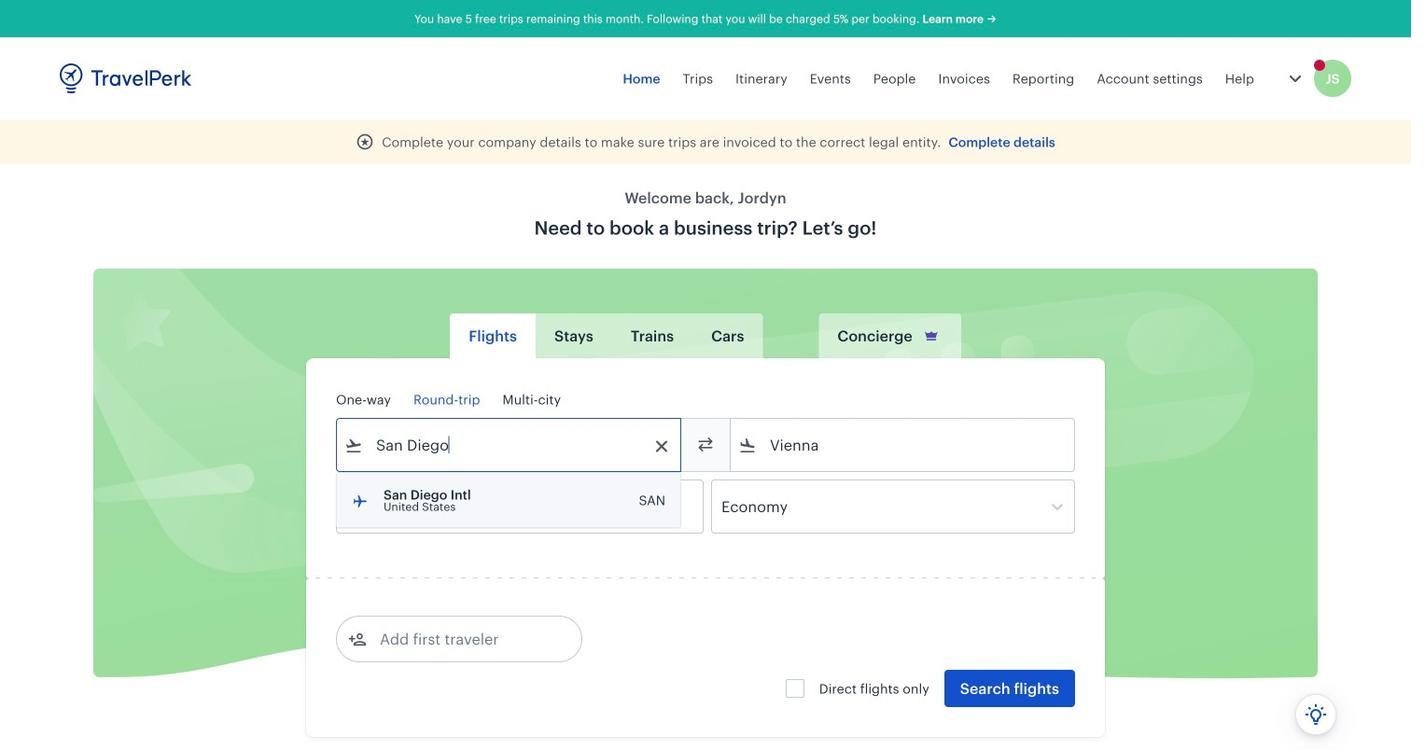 Task type: locate. For each thing, give the bounding box(es) containing it.
To search field
[[757, 430, 1050, 460]]

Depart text field
[[363, 481, 460, 533]]



Task type: describe. For each thing, give the bounding box(es) containing it.
From search field
[[363, 430, 656, 460]]

Add first traveler search field
[[367, 625, 561, 654]]

Return text field
[[474, 481, 571, 533]]



Task type: vqa. For each thing, say whether or not it's contained in the screenshot.
British Airways icon
no



